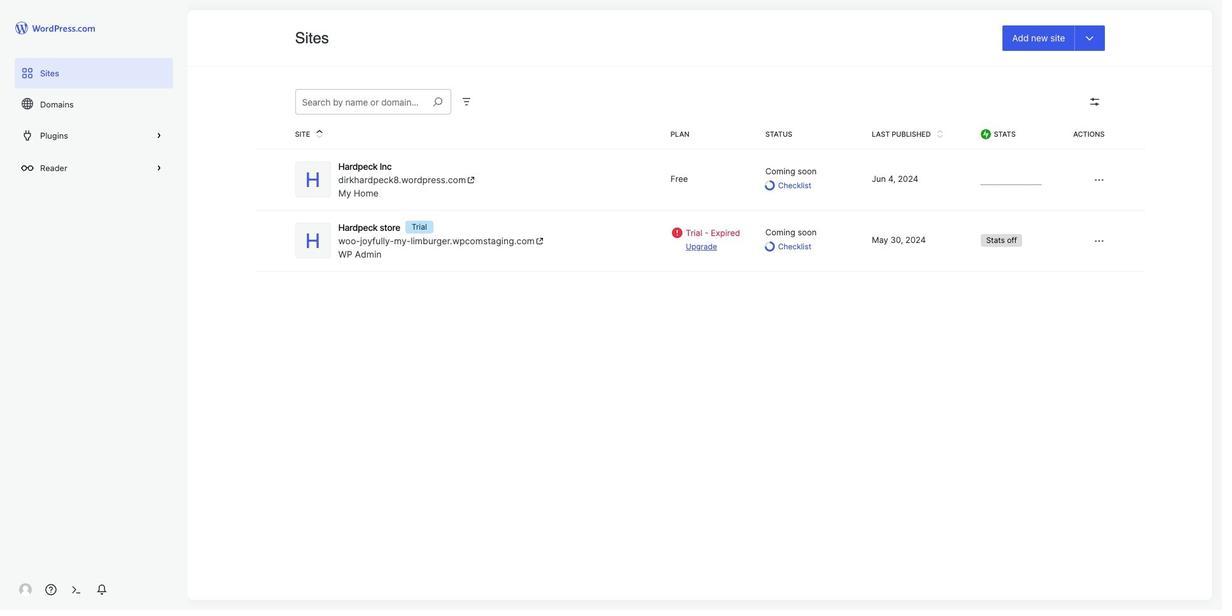 Task type: describe. For each thing, give the bounding box(es) containing it.
site icon image for site actions icon
[[306, 223, 320, 258]]

highest hourly views 0 image
[[981, 177, 1042, 185]]

dirk hardpeck image
[[19, 584, 32, 596]]

site icon image for site actions image
[[306, 162, 320, 197]]

site actions image
[[1093, 235, 1105, 247]]

toggle menu image
[[1084, 32, 1095, 44]]



Task type: locate. For each thing, give the bounding box(es) containing it.
0 vertical spatial site icon image
[[306, 162, 320, 197]]

1 site icon image from the top
[[306, 162, 320, 197]]

view options image
[[1087, 94, 1102, 109]]

site actions image
[[1093, 174, 1105, 186]]

filters image
[[459, 94, 474, 109]]

site icon image
[[306, 162, 320, 197], [306, 223, 320, 258]]

Search by name or domain… search field
[[296, 92, 430, 112]]

1 vertical spatial site icon image
[[306, 223, 320, 258]]

2 site icon image from the top
[[306, 223, 320, 258]]



Task type: vqa. For each thing, say whether or not it's contained in the screenshot.
main content
no



